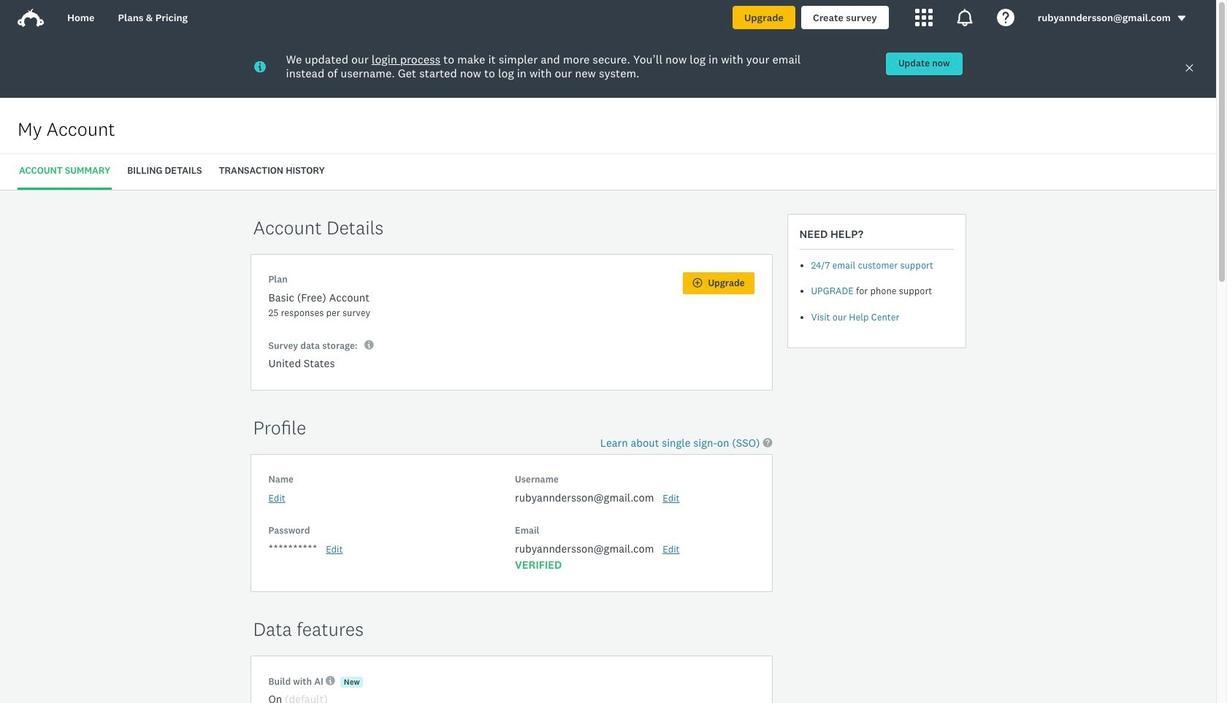 Task type: vqa. For each thing, say whether or not it's contained in the screenshot.
2nd PRODUCTS ICON from the right
yes



Task type: describe. For each thing, give the bounding box(es) containing it.
2 products icon image from the left
[[956, 9, 974, 26]]

help icon image
[[997, 9, 1014, 26]]

dropdown arrow image
[[1177, 13, 1187, 24]]



Task type: locate. For each thing, give the bounding box(es) containing it.
products icon image
[[915, 9, 933, 26], [956, 9, 974, 26]]

x image
[[1185, 63, 1194, 72]]

0 horizontal spatial products icon image
[[915, 9, 933, 26]]

1 products icon image from the left
[[915, 9, 933, 26]]

surveymonkey logo image
[[18, 9, 44, 27]]

1 horizontal spatial products icon image
[[956, 9, 974, 26]]



